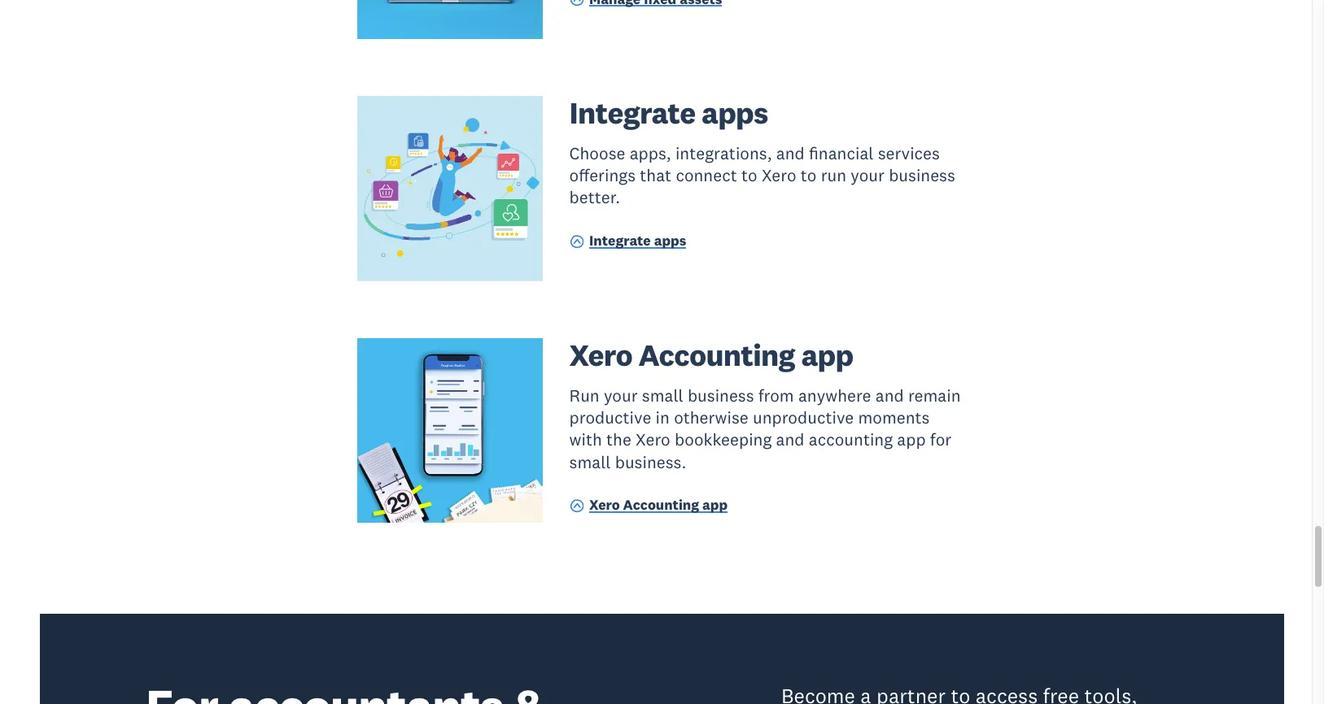 Task type: describe. For each thing, give the bounding box(es) containing it.
apps,
[[630, 142, 671, 164]]

the
[[606, 429, 632, 451]]

business inside the choose apps, integrations, and financial services offerings that connect to xero to run your business better.
[[889, 165, 956, 187]]

1 vertical spatial small
[[570, 451, 611, 473]]

run
[[570, 385, 600, 407]]

your inside the choose apps, integrations, and financial services offerings that connect to xero to run your business better.
[[851, 165, 885, 187]]

with
[[570, 429, 602, 451]]

better.
[[570, 187, 620, 209]]

integrate apps button
[[570, 232, 686, 254]]

your inside run your small business from anywhere and remain productive in otherwise unproductive moments with the xero bookkeeping and accounting app for small business.
[[604, 385, 638, 407]]

0 vertical spatial integrate
[[570, 94, 696, 132]]

moments
[[858, 407, 930, 429]]

xero inside the choose apps, integrations, and financial services offerings that connect to xero to run your business better.
[[762, 165, 797, 187]]

1 to from the left
[[742, 165, 758, 187]]

app inside run your small business from anywhere and remain productive in otherwise unproductive moments with the xero bookkeeping and accounting app for small business.
[[897, 429, 926, 451]]

xero accounting app inside the xero accounting app button
[[589, 497, 728, 515]]

app inside button
[[703, 497, 728, 515]]

1 vertical spatial and
[[876, 385, 904, 407]]

apps inside button
[[654, 232, 686, 250]]

xero accounting app button
[[570, 496, 728, 519]]

accounting inside button
[[623, 497, 699, 515]]

productive
[[570, 407, 652, 429]]

business.
[[615, 451, 686, 473]]

0 vertical spatial accounting
[[639, 336, 795, 374]]

accounting
[[809, 429, 893, 451]]

run
[[821, 165, 847, 187]]

choose apps, integrations, and financial services offerings that connect to xero to run your business better.
[[570, 142, 956, 209]]

and inside the choose apps, integrations, and financial services offerings that connect to xero to run your business better.
[[776, 142, 805, 164]]



Task type: vqa. For each thing, say whether or not it's contained in the screenshot.
Accounting
yes



Task type: locate. For each thing, give the bounding box(es) containing it.
integrate apps down the better.
[[589, 232, 686, 250]]

accounting up otherwise on the bottom right of page
[[639, 336, 795, 374]]

1 horizontal spatial apps
[[702, 94, 768, 132]]

app down "bookkeeping"
[[703, 497, 728, 515]]

to left run
[[801, 165, 817, 187]]

1 horizontal spatial to
[[801, 165, 817, 187]]

integrate
[[570, 94, 696, 132], [589, 232, 651, 250]]

business inside run your small business from anywhere and remain productive in otherwise unproductive moments with the xero bookkeeping and accounting app for small business.
[[688, 385, 754, 407]]

integrate apps up "apps," on the top of page
[[570, 94, 768, 132]]

1 vertical spatial integrate apps
[[589, 232, 686, 250]]

0 horizontal spatial app
[[703, 497, 728, 515]]

and down unproductive
[[776, 429, 805, 451]]

apps down that
[[654, 232, 686, 250]]

that
[[640, 165, 672, 187]]

your up 'productive'
[[604, 385, 638, 407]]

small
[[642, 385, 684, 407], [570, 451, 611, 473]]

business down services
[[889, 165, 956, 187]]

otherwise
[[674, 407, 749, 429]]

app
[[801, 336, 854, 374], [897, 429, 926, 451], [703, 497, 728, 515]]

0 horizontal spatial your
[[604, 385, 638, 407]]

integrations,
[[676, 142, 772, 164]]

1 vertical spatial xero accounting app
[[589, 497, 728, 515]]

app down moments
[[897, 429, 926, 451]]

connect
[[676, 165, 737, 187]]

xero down business.
[[589, 497, 620, 515]]

bookkeeping
[[675, 429, 772, 451]]

accounting
[[639, 336, 795, 374], [623, 497, 699, 515]]

1 vertical spatial accounting
[[623, 497, 699, 515]]

apps
[[702, 94, 768, 132], [654, 232, 686, 250]]

small down with
[[570, 451, 611, 473]]

for
[[930, 429, 952, 451]]

2 horizontal spatial app
[[897, 429, 926, 451]]

1 horizontal spatial business
[[889, 165, 956, 187]]

0 vertical spatial apps
[[702, 94, 768, 132]]

and
[[776, 142, 805, 164], [876, 385, 904, 407], [776, 429, 805, 451]]

remain
[[908, 385, 961, 407]]

2 to from the left
[[801, 165, 817, 187]]

financial
[[809, 142, 874, 164]]

0 vertical spatial small
[[642, 385, 684, 407]]

1 horizontal spatial your
[[851, 165, 885, 187]]

apps up integrations, at the right top of the page
[[702, 94, 768, 132]]

xero inside run your small business from anywhere and remain productive in otherwise unproductive moments with the xero bookkeeping and accounting app for small business.
[[636, 429, 671, 451]]

your
[[851, 165, 885, 187], [604, 385, 638, 407]]

integrate inside button
[[589, 232, 651, 250]]

0 vertical spatial and
[[776, 142, 805, 164]]

business up otherwise on the bottom right of page
[[688, 385, 754, 407]]

from
[[759, 385, 794, 407]]

to down integrations, at the right top of the page
[[742, 165, 758, 187]]

unproductive
[[753, 407, 854, 429]]

offerings
[[570, 165, 636, 187]]

1 vertical spatial app
[[897, 429, 926, 451]]

0 vertical spatial business
[[889, 165, 956, 187]]

0 vertical spatial app
[[801, 336, 854, 374]]

accounting down business.
[[623, 497, 699, 515]]

and left financial
[[776, 142, 805, 164]]

0 horizontal spatial small
[[570, 451, 611, 473]]

xero accounting app
[[570, 336, 854, 374], [589, 497, 728, 515]]

to
[[742, 165, 758, 187], [801, 165, 817, 187]]

xero up run
[[570, 336, 632, 374]]

anywhere
[[799, 385, 871, 407]]

1 vertical spatial your
[[604, 385, 638, 407]]

2 vertical spatial and
[[776, 429, 805, 451]]

1 vertical spatial apps
[[654, 232, 686, 250]]

integrate down the better.
[[589, 232, 651, 250]]

1 vertical spatial business
[[688, 385, 754, 407]]

1 horizontal spatial small
[[642, 385, 684, 407]]

1 horizontal spatial app
[[801, 336, 854, 374]]

services
[[878, 142, 940, 164]]

and up moments
[[876, 385, 904, 407]]

0 horizontal spatial to
[[742, 165, 758, 187]]

2 vertical spatial app
[[703, 497, 728, 515]]

integrate up "apps," on the top of page
[[570, 94, 696, 132]]

integrate apps inside button
[[589, 232, 686, 250]]

xero inside button
[[589, 497, 620, 515]]

small up in
[[642, 385, 684, 407]]

0 horizontal spatial business
[[688, 385, 754, 407]]

integrate apps
[[570, 94, 768, 132], [589, 232, 686, 250]]

choose
[[570, 142, 626, 164]]

xero left run
[[762, 165, 797, 187]]

xero
[[762, 165, 797, 187], [570, 336, 632, 374], [636, 429, 671, 451], [589, 497, 620, 515]]

your right run
[[851, 165, 885, 187]]

app up the anywhere
[[801, 336, 854, 374]]

xero accounting app down business.
[[589, 497, 728, 515]]

0 vertical spatial xero accounting app
[[570, 336, 854, 374]]

in
[[656, 407, 670, 429]]

xero accounting app up otherwise on the bottom right of page
[[570, 336, 854, 374]]

business
[[889, 165, 956, 187], [688, 385, 754, 407]]

0 horizontal spatial apps
[[654, 232, 686, 250]]

0 vertical spatial your
[[851, 165, 885, 187]]

0 vertical spatial integrate apps
[[570, 94, 768, 132]]

1 vertical spatial integrate
[[589, 232, 651, 250]]

xero up business.
[[636, 429, 671, 451]]

run your small business from anywhere and remain productive in otherwise unproductive moments with the xero bookkeeping and accounting app for small business.
[[570, 385, 961, 473]]



